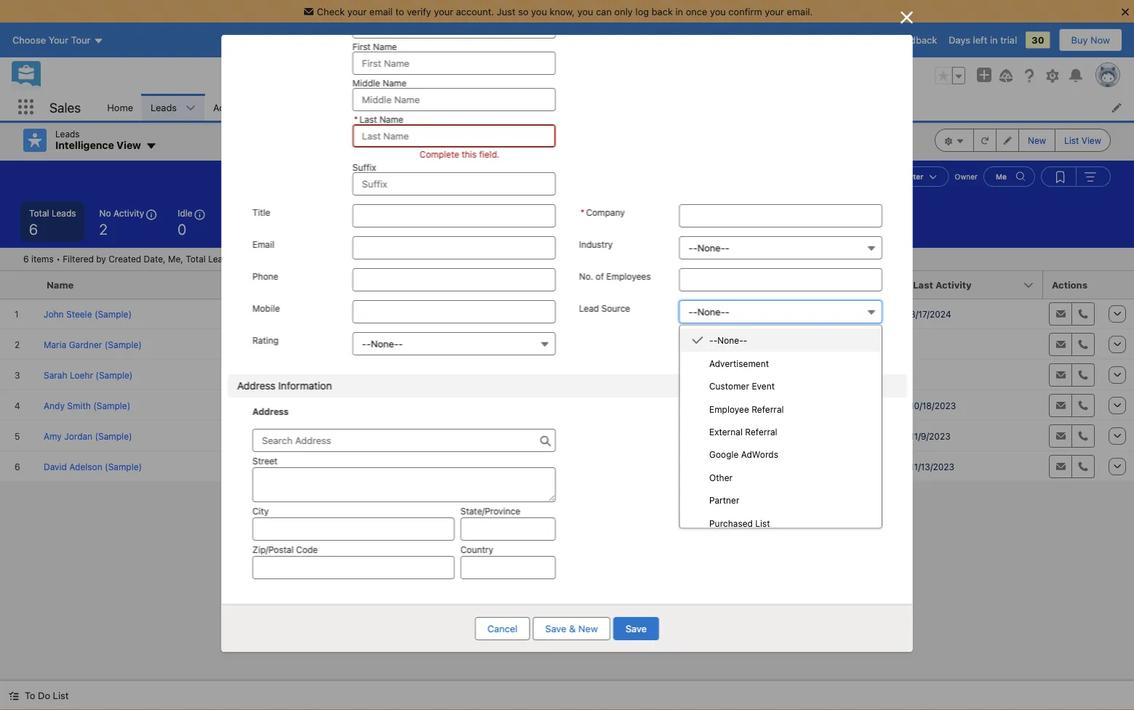 Task type: locate. For each thing, give the bounding box(es) containing it.
0 horizontal spatial upcoming
[[240, 208, 282, 218]]

no up 'by'
[[99, 208, 111, 218]]

&
[[569, 624, 576, 635]]

2 no from the left
[[226, 208, 238, 218]]

0 vertical spatial total
[[29, 208, 49, 218]]

important cell
[[303, 271, 335, 300]]

* left company
[[580, 207, 584, 218]]

your left 'email.'
[[765, 6, 784, 17]]

text default image for to do list
[[9, 691, 19, 702]]

information down rating --none--
[[278, 380, 332, 392]]

save
[[545, 624, 566, 635], [626, 624, 647, 635]]

partner
[[709, 496, 739, 506]]

you right once
[[710, 6, 726, 17]]

0 horizontal spatial information
[[278, 380, 332, 392]]

list box
[[679, 325, 882, 534]]

row number cell
[[0, 271, 38, 300]]

employees
[[606, 271, 650, 282]]

1 horizontal spatial 1
[[374, 220, 380, 238]]

view for list view
[[1082, 135, 1101, 145]]

new up me button
[[1028, 135, 1046, 145]]

code
[[296, 545, 317, 555]]

list
[[1064, 135, 1079, 145], [755, 518, 770, 529], [53, 691, 69, 702]]

referral down --none-- option
[[800, 368, 832, 378]]

middle name
[[352, 78, 406, 88]]

owner
[[955, 173, 978, 181]]

6 up items
[[29, 220, 38, 238]]

list box containing --none--
[[679, 325, 882, 534]]

your left email
[[347, 6, 367, 17]]

intelligence view
[[55, 139, 141, 151]]

1 1 from the left
[[226, 220, 232, 238]]

none- down lead status cell
[[697, 307, 725, 318]]

address down address information
[[252, 407, 288, 417]]

0 horizontal spatial save
[[545, 624, 566, 635]]

new
[[1028, 135, 1046, 145], [578, 624, 598, 635]]

Search Address text field
[[252, 429, 555, 452]]

new right &
[[578, 624, 598, 635]]

street
[[252, 456, 277, 466]]

1 inside due today 1
[[374, 220, 380, 238]]

new button
[[1018, 129, 1056, 152]]

me button
[[983, 167, 1035, 187]]

0 horizontal spatial other
[[709, 473, 732, 483]]

1 horizontal spatial lead
[[635, 280, 658, 291]]

view right new button
[[1082, 135, 1101, 145]]

1 vertical spatial lead
[[579, 303, 599, 314]]

Country text field
[[460, 557, 555, 580]]

name cell
[[38, 271, 303, 300]]

group down list view button
[[1041, 167, 1111, 187]]

6 items • filtered by created date, me, total leads status
[[23, 254, 233, 264]]

0 vertical spatial text default image
[[691, 335, 703, 346]]

0 vertical spatial employee
[[757, 368, 797, 378]]

none- up the system administrator
[[370, 339, 398, 350]]

this quarter
[[878, 172, 924, 181]]

grid containing name
[[0, 271, 1134, 483]]

your right verify
[[434, 6, 453, 17]]

0 vertical spatial referral
[[800, 368, 832, 378]]

lead inside lead status button
[[635, 280, 658, 291]]

total inside total leads 6
[[29, 208, 49, 218]]

address down rating
[[237, 380, 275, 392]]

0 vertical spatial lead
[[635, 280, 658, 291]]

text default image for --none--
[[691, 335, 703, 346]]

none- inside industry --none--
[[697, 243, 725, 254]]

1 for due today 1
[[374, 220, 380, 238]]

2 for no activity
[[99, 220, 108, 238]]

0 vertical spatial title
[[252, 207, 270, 218]]

1 down the due
[[374, 220, 380, 238]]

view down home link
[[117, 139, 141, 151]]

Mobile text field
[[352, 300, 555, 324]]

0 vertical spatial other
[[757, 460, 781, 470]]

view inside button
[[1082, 135, 1101, 145]]

administrator
[[374, 368, 429, 378]]

1 horizontal spatial activity
[[936, 280, 972, 291]]

0 horizontal spatial total
[[29, 208, 49, 218]]

1
[[226, 220, 232, 238], [374, 220, 380, 238]]

confirm
[[728, 6, 762, 17]]

City text field
[[252, 518, 454, 541]]

1 vertical spatial new
[[578, 624, 598, 635]]

employee referral up external referral
[[709, 404, 783, 415]]

30
[[1032, 35, 1044, 46]]

none- down email
[[370, 21, 398, 32]]

total
[[29, 208, 49, 218], [186, 254, 206, 264]]

group down the days
[[935, 67, 965, 84]]

--none-- down email
[[362, 21, 403, 32]]

upcoming
[[240, 208, 282, 218], [440, 208, 482, 218]]

activity inside 'key performance indicators' group
[[113, 208, 144, 218]]

1 horizontal spatial new
[[1028, 135, 1046, 145]]

1 horizontal spatial upcoming
[[440, 208, 482, 218]]

2 horizontal spatial list
[[1064, 135, 1079, 145]]

0 vertical spatial last
[[359, 114, 377, 124]]

employee referral
[[757, 368, 832, 378], [709, 404, 783, 415]]

1 vertical spatial address
[[252, 407, 288, 417]]

grid
[[0, 271, 1134, 483]]

last activity cell
[[904, 271, 1043, 300]]

1 vertical spatial 6
[[23, 254, 29, 264]]

employee referral up event
[[757, 368, 832, 378]]

date,
[[144, 254, 166, 264]]

--none-- up customer
[[709, 336, 747, 346]]

referral down event
[[751, 404, 783, 415]]

list right purchased
[[755, 518, 770, 529]]

0 vertical spatial list
[[1064, 135, 1079, 145]]

group
[[935, 67, 965, 84], [935, 129, 1111, 152], [1041, 167, 1111, 187]]

1 vertical spatial vp
[[363, 338, 374, 348]]

0 vertical spatial 6
[[29, 220, 38, 238]]

1 horizontal spatial 6
[[29, 220, 38, 238]]

no upcoming 1
[[226, 208, 282, 238]]

none- up lead status button
[[697, 243, 725, 254]]

1 vertical spatial text default image
[[9, 691, 19, 702]]

cell
[[303, 299, 335, 330], [303, 330, 335, 360], [904, 330, 1043, 360], [904, 360, 1043, 391], [335, 391, 473, 421], [473, 391, 626, 421]]

No. of Employees text field
[[679, 268, 882, 292]]

--none-- down lead status cell
[[688, 307, 729, 318]]

you right so at top left
[[531, 6, 547, 17]]

information down search address "text field"
[[379, 460, 426, 470]]

1 horizontal spatial text default image
[[691, 335, 703, 346]]

exec vp
[[341, 338, 374, 348]]

green
[[479, 460, 503, 470]]

can
[[596, 6, 612, 17]]

save right &
[[626, 624, 647, 635]]

title button
[[335, 271, 473, 299]]

referral up adwords at the right bottom
[[745, 427, 777, 437]]

none- inside rating --none--
[[370, 339, 398, 350]]

0 horizontal spatial lead
[[579, 303, 599, 314]]

1 vertical spatial in
[[990, 35, 998, 46]]

no right "idle"
[[226, 208, 238, 218]]

0 horizontal spatial you
[[531, 6, 547, 17]]

idle
[[178, 208, 193, 218]]

save button
[[613, 618, 659, 641]]

activity up 6 items • filtered by created date, me, total leads
[[113, 208, 144, 218]]

activity up 8/17/2024
[[936, 280, 972, 291]]

1 horizontal spatial you
[[577, 6, 593, 17]]

in right the left
[[990, 35, 998, 46]]

other down website
[[757, 460, 781, 470]]

lead left source
[[579, 303, 599, 314]]

show
[[783, 307, 806, 317]]

no for no activity
[[99, 208, 111, 218]]

Zip/Postal Code text field
[[252, 557, 454, 580]]

forecasts
[[539, 102, 583, 113]]

1 right 0
[[226, 220, 232, 238]]

address for address
[[252, 407, 288, 417]]

vp right exec
[[363, 338, 374, 348]]

1 vertical spatial group
[[935, 129, 1111, 152]]

external referral
[[709, 427, 777, 437]]

to
[[25, 691, 35, 702]]

title up email
[[252, 207, 270, 218]]

0 horizontal spatial *
[[354, 114, 358, 124]]

text default image inside --none-- option
[[691, 335, 703, 346]]

Phone text field
[[352, 268, 555, 292]]

1 horizontal spatial no
[[226, 208, 238, 218]]

know,
[[550, 6, 575, 17]]

Industry button
[[679, 236, 882, 260]]

you left can
[[577, 6, 593, 17]]

2 down suffix text box
[[440, 220, 449, 238]]

State/Province text field
[[460, 518, 555, 541]]

text default image down lead status cell
[[691, 335, 703, 346]]

0 horizontal spatial view
[[117, 139, 141, 151]]

0 vertical spatial information
[[278, 380, 332, 392]]

* down the middle
[[354, 114, 358, 124]]

upcoming down suffix text box
[[440, 208, 482, 218]]

none- up customer
[[717, 336, 743, 346]]

advertisement up customer event
[[709, 359, 769, 369]]

vp right senior
[[370, 307, 381, 317]]

you
[[531, 6, 547, 17], [577, 6, 593, 17], [710, 6, 726, 17]]

check your email to verify your account. just so you know, you can only log back in once you confirm your email.
[[317, 6, 813, 17]]

total right 'me,'
[[186, 254, 206, 264]]

lead
[[635, 280, 658, 291], [579, 303, 599, 314]]

customer event
[[709, 382, 774, 392]]

1 vertical spatial --none--
[[688, 307, 729, 318]]

in right back
[[675, 6, 683, 17]]

vp purchasing cell
[[335, 421, 473, 452]]

1 no from the left
[[99, 208, 111, 218]]

1 horizontal spatial your
[[434, 6, 453, 17]]

0 horizontal spatial 2
[[99, 220, 108, 238]]

1 2 from the left
[[99, 220, 108, 238]]

0 horizontal spatial 1
[[226, 220, 232, 238]]

1 horizontal spatial view
[[1082, 135, 1101, 145]]

1 save from the left
[[545, 624, 566, 635]]

None text field
[[679, 204, 882, 228]]

leads right 'me,'
[[208, 254, 233, 264]]

0 vertical spatial --none--
[[362, 21, 403, 32]]

company cell
[[473, 271, 626, 300]]

2 save from the left
[[626, 624, 647, 635]]

1 vertical spatial information
[[379, 460, 426, 470]]

this quarter button
[[865, 167, 949, 187]]

total leads 6
[[29, 208, 76, 238]]

now
[[1091, 35, 1110, 46]]

2 horizontal spatial you
[[710, 6, 726, 17]]

0 vertical spatial vp
[[370, 307, 381, 317]]

0 horizontal spatial 6
[[23, 254, 29, 264]]

list
[[98, 94, 1134, 121]]

adwords
[[741, 450, 778, 460]]

google
[[709, 450, 738, 460]]

1 for no upcoming 1
[[226, 220, 232, 238]]

employee up event
[[757, 368, 797, 378]]

--none-- inside salutation, --none-- button
[[362, 21, 403, 32]]

2 vertical spatial list
[[53, 691, 69, 702]]

email
[[369, 6, 393, 17]]

Salutation, --None-- button
[[352, 15, 555, 39]]

1 horizontal spatial other
[[757, 460, 781, 470]]

text default image
[[691, 335, 703, 346], [9, 691, 19, 702]]

no.
[[579, 271, 593, 282]]

last up 8/17/2024
[[913, 280, 933, 291]]

1 vertical spatial list
[[755, 518, 770, 529]]

2 vertical spatial vp
[[341, 429, 353, 439]]

Middle Name text field
[[352, 88, 555, 111]]

email
[[252, 239, 274, 250]]

save inside 'button'
[[545, 624, 566, 635]]

Rating button
[[352, 332, 555, 356]]

none-
[[370, 21, 398, 32], [697, 243, 725, 254], [697, 307, 725, 318], [717, 336, 743, 346], [370, 339, 398, 350]]

save left &
[[545, 624, 566, 635]]

last down opportunities
[[359, 114, 377, 124]]

save inside button
[[626, 624, 647, 635]]

6 items • filtered by created date, me, total leads
[[23, 254, 233, 264]]

group up me button
[[935, 129, 1111, 152]]

0 horizontal spatial title
[[252, 207, 270, 218]]

0 horizontal spatial your
[[347, 6, 367, 17]]

1 horizontal spatial information
[[379, 460, 426, 470]]

0 vertical spatial activity
[[113, 208, 144, 218]]

1 vertical spatial advertisement
[[757, 399, 817, 409]]

0 vertical spatial new
[[1028, 135, 1046, 145]]

0 horizontal spatial new
[[578, 624, 598, 635]]

list right new button
[[1064, 135, 1079, 145]]

action cell
[[1101, 271, 1134, 300]]

activity inside button
[[936, 280, 972, 291]]

1 horizontal spatial *
[[580, 207, 584, 218]]

0 horizontal spatial activity
[[113, 208, 144, 218]]

total up items
[[29, 208, 49, 218]]

2 horizontal spatial your
[[765, 6, 784, 17]]

2 for upcoming
[[440, 220, 449, 238]]

advertisement
[[709, 359, 769, 369], [757, 399, 817, 409]]

lead status button
[[626, 271, 751, 299]]

3 your from the left
[[765, 6, 784, 17]]

title
[[252, 207, 270, 218], [344, 280, 365, 291]]

--none-- inside --none-- button
[[688, 307, 729, 318]]

* for * company
[[580, 207, 584, 218]]

1 vertical spatial referral
[[751, 404, 783, 415]]

view for intelligence view
[[117, 139, 141, 151]]

Street text field
[[252, 468, 555, 503]]

none- inside option
[[717, 336, 743, 346]]

enterprise,
[[496, 429, 541, 439]]

2 2 from the left
[[440, 220, 449, 238]]

complete this field.
[[419, 149, 499, 159]]

no for no upcoming 1
[[226, 208, 238, 218]]

back
[[652, 6, 673, 17]]

0 vertical spatial address
[[237, 380, 275, 392]]

2 down no activity
[[99, 220, 108, 238]]

0
[[178, 220, 186, 238]]

name down •
[[47, 280, 74, 291]]

action image
[[1101, 271, 1134, 299]]

other down google
[[709, 473, 732, 483]]

lead source
[[579, 303, 630, 314]]

leads up •
[[52, 208, 76, 218]]

left
[[973, 35, 987, 46]]

Last Name text field
[[352, 124, 555, 148]]

1 horizontal spatial title
[[344, 280, 365, 291]]

0 horizontal spatial employee
[[709, 404, 749, 415]]

1 upcoming from the left
[[240, 208, 282, 218]]

0 vertical spatial *
[[354, 114, 358, 124]]

0 horizontal spatial last
[[359, 114, 377, 124]]

text default image left 'to'
[[9, 691, 19, 702]]

0 horizontal spatial no
[[99, 208, 111, 218]]

1 horizontal spatial last
[[913, 280, 933, 291]]

no inside no upcoming 1
[[226, 208, 238, 218]]

2 vertical spatial --none--
[[709, 336, 747, 346]]

advertisement down event
[[757, 399, 817, 409]]

1 vertical spatial *
[[580, 207, 584, 218]]

list right do
[[53, 691, 69, 702]]

1 horizontal spatial save
[[626, 624, 647, 635]]

leads inside total leads 6
[[52, 208, 76, 218]]

--none--
[[362, 21, 403, 32], [688, 307, 729, 318], [709, 336, 747, 346]]

0 horizontal spatial in
[[675, 6, 683, 17]]

lead left status
[[635, 280, 658, 291]]

0 vertical spatial group
[[935, 67, 965, 84]]

save & new
[[545, 624, 598, 635]]

1 vertical spatial other
[[709, 473, 732, 483]]

quarter
[[895, 172, 924, 181]]

1 horizontal spatial 2
[[440, 220, 449, 238]]

employee down customer
[[709, 404, 749, 415]]

--none-- option
[[680, 329, 882, 352]]

upcoming inside no upcoming 1
[[240, 208, 282, 218]]

2 upcoming from the left
[[440, 208, 482, 218]]

due today 1
[[374, 208, 417, 238]]

industry --none--
[[579, 239, 729, 254]]

First Name text field
[[352, 52, 555, 75]]

vp left purchasing
[[341, 429, 353, 439]]

activity
[[113, 208, 144, 218], [936, 280, 972, 291]]

leads list item
[[142, 94, 204, 121]]

complete this field. alert
[[419, 149, 555, 159]]

leads right home
[[151, 102, 177, 113]]

information
[[278, 380, 332, 392], [379, 460, 426, 470]]

1 you from the left
[[531, 6, 547, 17]]

account.
[[456, 6, 494, 17]]

0 horizontal spatial text default image
[[9, 691, 19, 702]]

1 vertical spatial title
[[344, 280, 365, 291]]

6 left items
[[23, 254, 29, 264]]

2 1 from the left
[[374, 220, 380, 238]]

other inside list box
[[709, 473, 732, 483]]

upcoming up email
[[240, 208, 282, 218]]

director, information technology
[[341, 460, 476, 470]]

1 horizontal spatial total
[[186, 254, 206, 264]]

text default image inside to do list button
[[9, 691, 19, 702]]

0 horizontal spatial list
[[53, 691, 69, 702]]

filtered
[[63, 254, 94, 264]]

1 vertical spatial activity
[[936, 280, 972, 291]]

1 inside no upcoming 1
[[226, 220, 232, 238]]

activity for no activity
[[113, 208, 144, 218]]

1 vertical spatial last
[[913, 280, 933, 291]]

rating
[[252, 335, 278, 346]]

feedback
[[894, 35, 937, 46]]

title up senior
[[344, 280, 365, 291]]

address for address information
[[237, 380, 275, 392]]



Task type: describe. For each thing, give the bounding box(es) containing it.
name button
[[38, 271, 303, 299]]

field.
[[479, 149, 499, 159]]

leads up intelligence
[[55, 129, 80, 139]]

sales
[[49, 99, 81, 115]]

--none-- for --none-- button
[[688, 307, 729, 318]]

of
[[595, 271, 604, 282]]

trial
[[1000, 35, 1017, 46]]

title inside button
[[344, 280, 365, 291]]

leads inside list item
[[151, 102, 177, 113]]

8/17/2024
[[910, 309, 951, 319]]

lead status cell
[[626, 271, 751, 300]]

vp for exec vp
[[363, 338, 374, 348]]

group containing new
[[935, 129, 1111, 152]]

complete
[[419, 149, 459, 159]]

Email text field
[[352, 236, 555, 260]]

2 your from the left
[[434, 6, 453, 17]]

this
[[461, 149, 476, 159]]

technology
[[428, 460, 476, 470]]

lee
[[479, 429, 493, 439]]

title cell
[[335, 271, 473, 300]]

zip/postal
[[252, 545, 293, 555]]

director,
[[341, 460, 376, 470]]

cancel button
[[475, 618, 530, 641]]

cell left exec
[[303, 330, 335, 360]]

* company
[[580, 207, 625, 218]]

address information
[[237, 380, 332, 392]]

cancel
[[487, 624, 518, 635]]

1 horizontal spatial list
[[755, 518, 770, 529]]

search... button
[[399, 64, 690, 87]]

calendar link
[[455, 94, 512, 121]]

system administrator
[[341, 368, 429, 378]]

only
[[614, 6, 633, 17]]

event
[[751, 382, 774, 392]]

cell down administrator
[[335, 391, 473, 421]]

source
[[601, 303, 630, 314]]

first name
[[352, 41, 397, 52]]

country
[[460, 545, 493, 555]]

cell up rating --none--
[[303, 299, 335, 330]]

cell up 10/18/2023
[[904, 360, 1043, 391]]

new inside button
[[1028, 135, 1046, 145]]

city
[[252, 506, 268, 516]]

search...
[[427, 70, 466, 81]]

11/13/2023
[[910, 462, 954, 472]]

0 vertical spatial advertisement
[[709, 359, 769, 369]]

no activity
[[99, 208, 144, 218]]

just
[[497, 6, 515, 17]]

lead for lead status
[[635, 280, 658, 291]]

Suffix text field
[[352, 172, 555, 196]]

inc.
[[517, 368, 532, 378]]

items
[[31, 254, 54, 264]]

nurturing
[[632, 368, 671, 378]]

0 vertical spatial employee referral
[[757, 368, 832, 378]]

inc
[[543, 429, 555, 439]]

10/18/2023
[[910, 401, 956, 411]]

state/province
[[460, 506, 520, 516]]

middle
[[352, 78, 380, 88]]

--none-- for salutation, --none-- button on the left of the page
[[362, 21, 403, 32]]

new inside 'button'
[[578, 624, 598, 635]]

to
[[395, 6, 404, 17]]

save for save & new
[[545, 624, 566, 635]]

accounts
[[213, 102, 254, 113]]

1 your from the left
[[347, 6, 367, 17]]

lead for lead source
[[579, 303, 599, 314]]

1 vertical spatial total
[[186, 254, 206, 264]]

suffix
[[352, 162, 376, 172]]

medlife,
[[479, 368, 514, 378]]

2 you from the left
[[577, 6, 593, 17]]

website
[[757, 429, 790, 439]]

system
[[341, 368, 372, 378]]

Title text field
[[352, 204, 555, 228]]

to do list
[[25, 691, 69, 702]]

list containing home
[[98, 94, 1134, 121]]

referral inside grid
[[800, 368, 832, 378]]

lee enterprise, inc
[[479, 429, 555, 439]]

to do list button
[[0, 682, 77, 711]]

by
[[96, 254, 106, 264]]

email.
[[787, 6, 813, 17]]

senior
[[341, 307, 367, 317]]

me
[[996, 172, 1007, 181]]

lead status
[[635, 280, 691, 291]]

last inside button
[[913, 280, 933, 291]]

actions cell
[[1043, 271, 1101, 300]]

vp for senior vp
[[370, 307, 381, 317]]

6 inside total leads 6
[[29, 220, 38, 238]]

key performance indicators group
[[0, 202, 1134, 248]]

2 vertical spatial referral
[[745, 427, 777, 437]]

1 horizontal spatial employee
[[757, 368, 797, 378]]

due
[[374, 208, 390, 218]]

inverse image
[[898, 9, 916, 26]]

row number image
[[0, 271, 38, 299]]

lead source cell
[[751, 271, 904, 300]]

me,
[[168, 254, 183, 264]]

information for address
[[278, 380, 332, 392]]

do
[[38, 691, 50, 702]]

purchasing
[[355, 429, 401, 439]]

list inside list view button
[[1064, 135, 1079, 145]]

vp purchasing
[[341, 429, 401, 439]]

1 horizontal spatial in
[[990, 35, 998, 46]]

name right first
[[373, 41, 397, 52]]

3 you from the left
[[710, 6, 726, 17]]

calendar list item
[[455, 94, 531, 121]]

other inside grid
[[757, 460, 781, 470]]

purchased
[[709, 518, 753, 529]]

2 vertical spatial group
[[1041, 167, 1111, 187]]

activity for last activity
[[936, 280, 972, 291]]

external
[[709, 427, 742, 437]]

accounts link
[[204, 94, 263, 121]]

purchased list
[[709, 518, 770, 529]]

save for save
[[626, 624, 647, 635]]

leave
[[866, 35, 891, 46]]

1 vertical spatial employee
[[709, 404, 749, 415]]

opportunities list item
[[358, 94, 455, 121]]

* for * last name
[[354, 114, 358, 124]]

0 vertical spatial in
[[675, 6, 683, 17]]

name down opportunities
[[379, 114, 403, 124]]

list inside to do list button
[[53, 691, 69, 702]]

dot
[[506, 460, 521, 470]]

name inside button
[[47, 280, 74, 291]]

google adwords
[[709, 450, 778, 460]]

cell down 8/17/2024
[[904, 330, 1043, 360]]

name up opportunities
[[382, 78, 406, 88]]

1 vertical spatial employee referral
[[709, 404, 783, 415]]

Lead Source button
[[679, 300, 882, 324]]

once
[[686, 6, 707, 17]]

no. of employees
[[579, 271, 650, 282]]

home link
[[98, 94, 142, 121]]

--none-- inside --none-- option
[[709, 336, 747, 346]]

days
[[949, 35, 970, 46]]

cell up inc
[[473, 391, 626, 421]]

trade show
[[757, 307, 806, 317]]

industry
[[579, 239, 612, 250]]

buy now
[[1071, 35, 1110, 46]]

rating --none--
[[252, 335, 403, 350]]

first
[[352, 41, 370, 52]]

last activity
[[913, 280, 972, 291]]

senior vp
[[341, 307, 381, 317]]

calendar
[[464, 102, 503, 113]]

vp inside vp purchasing cell
[[341, 429, 353, 439]]

today
[[393, 208, 417, 218]]

medlife, inc.
[[479, 368, 532, 378]]

lead view settings image
[[935, 129, 974, 152]]

days left in trial
[[949, 35, 1017, 46]]

verify
[[407, 6, 431, 17]]

this
[[878, 172, 893, 181]]

publishing
[[523, 460, 566, 470]]

home
[[107, 102, 133, 113]]

information for director,
[[379, 460, 426, 470]]

created
[[109, 254, 141, 264]]



Task type: vqa. For each thing, say whether or not it's contained in the screenshot.
the rightmost at
no



